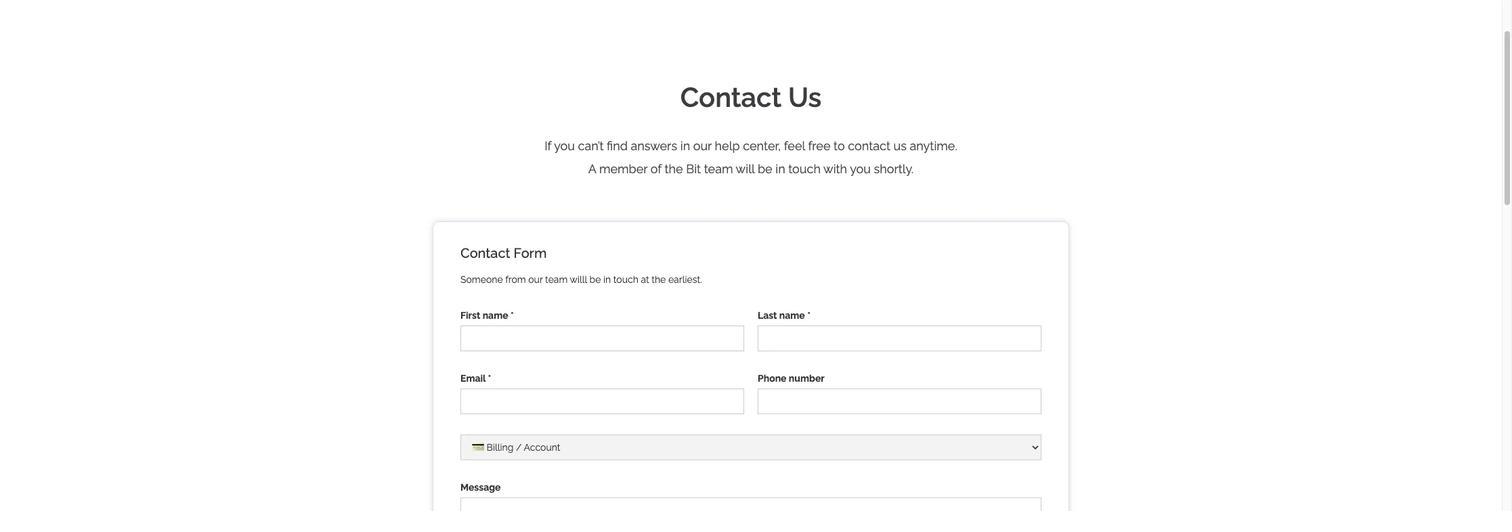 Task type: describe. For each thing, give the bounding box(es) containing it.
email
[[460, 373, 486, 384]]

shortly.
[[874, 162, 914, 176]]

Message text field
[[460, 498, 1041, 511]]

Phone number telephone field
[[758, 389, 1041, 414]]

someone from our team willl be in touch at the earliest.
[[460, 274, 702, 285]]

our inside if you can't find answers in our help center, feel free to contact us anytime. a member of the bit team will be in touch with you shortly.
[[693, 139, 712, 153]]

* for first name *
[[511, 310, 514, 321]]

the inside if you can't find answers in our help center, feel free to contact us anytime. a member of the bit team will be in touch with you shortly.
[[665, 162, 683, 176]]

phone number
[[758, 373, 825, 384]]

can't
[[578, 139, 604, 153]]

at
[[641, 274, 649, 285]]

phone
[[758, 373, 787, 384]]

contact
[[848, 139, 890, 153]]

name for first
[[483, 310, 508, 321]]

Last name * text field
[[758, 326, 1041, 351]]

first
[[460, 310, 480, 321]]

from
[[505, 274, 526, 285]]

anytime.
[[910, 139, 957, 153]]

last name *
[[758, 310, 811, 321]]

earliest.
[[668, 274, 702, 285]]

Email * email field
[[460, 389, 744, 414]]

will
[[736, 162, 755, 176]]

name for last
[[779, 310, 805, 321]]

form
[[514, 245, 547, 261]]

1 horizontal spatial you
[[850, 162, 871, 176]]

1 vertical spatial team
[[545, 274, 568, 285]]

us
[[894, 139, 907, 153]]

member
[[599, 162, 647, 176]]

willl
[[570, 274, 587, 285]]

message
[[460, 482, 501, 493]]

free
[[808, 139, 831, 153]]

0 horizontal spatial *
[[488, 373, 491, 384]]

1 vertical spatial the
[[652, 274, 666, 285]]

to
[[834, 139, 845, 153]]

1 vertical spatial touch
[[613, 274, 638, 285]]

0 horizontal spatial you
[[554, 139, 575, 153]]

contact for contact form
[[460, 245, 510, 261]]

first name *
[[460, 310, 514, 321]]

find
[[607, 139, 628, 153]]



Task type: locate. For each thing, give the bounding box(es) containing it.
with
[[823, 162, 847, 176]]

name right first on the bottom left
[[483, 310, 508, 321]]

team
[[704, 162, 733, 176], [545, 274, 568, 285]]

you
[[554, 139, 575, 153], [850, 162, 871, 176]]

0 vertical spatial you
[[554, 139, 575, 153]]

* right email
[[488, 373, 491, 384]]

1 horizontal spatial touch
[[788, 162, 821, 176]]

contact for contact us
[[680, 81, 782, 113]]

1 horizontal spatial *
[[511, 310, 514, 321]]

team left "willl"
[[545, 274, 568, 285]]

contact form
[[460, 245, 547, 261]]

0 horizontal spatial touch
[[613, 274, 638, 285]]

bit
[[686, 162, 701, 176]]

someone
[[460, 274, 503, 285]]

0 vertical spatial in
[[680, 139, 690, 153]]

0 horizontal spatial in
[[603, 274, 611, 285]]

0 vertical spatial our
[[693, 139, 712, 153]]

touch left at
[[613, 274, 638, 285]]

1 vertical spatial you
[[850, 162, 871, 176]]

be
[[758, 162, 772, 176], [589, 274, 601, 285]]

1 vertical spatial be
[[589, 274, 601, 285]]

contact up help
[[680, 81, 782, 113]]

in right "willl"
[[603, 274, 611, 285]]

center,
[[743, 139, 781, 153]]

1 vertical spatial in
[[776, 162, 785, 176]]

* right last
[[807, 310, 811, 321]]

name right last
[[779, 310, 805, 321]]

2 name from the left
[[779, 310, 805, 321]]

last
[[758, 310, 777, 321]]

if you can't find answers in our help center, feel free to contact us anytime. a member of the bit team will be in touch with you shortly.
[[545, 139, 957, 176]]

1 horizontal spatial name
[[779, 310, 805, 321]]

0 vertical spatial team
[[704, 162, 733, 176]]

1 horizontal spatial contact
[[680, 81, 782, 113]]

0 horizontal spatial our
[[528, 274, 543, 285]]

number
[[789, 373, 825, 384]]

contact us
[[680, 81, 822, 113]]

our up bit
[[693, 139, 712, 153]]

1 name from the left
[[483, 310, 508, 321]]

help
[[715, 139, 740, 153]]

our
[[693, 139, 712, 153], [528, 274, 543, 285]]

0 vertical spatial touch
[[788, 162, 821, 176]]

1 horizontal spatial be
[[758, 162, 772, 176]]

1 horizontal spatial our
[[693, 139, 712, 153]]

* for last name *
[[807, 310, 811, 321]]

answers
[[631, 139, 677, 153]]

0 vertical spatial the
[[665, 162, 683, 176]]

name
[[483, 310, 508, 321], [779, 310, 805, 321]]

2 horizontal spatial *
[[807, 310, 811, 321]]

you right if
[[554, 139, 575, 153]]

us
[[788, 81, 822, 113]]

email *
[[460, 373, 491, 384]]

team inside if you can't find answers in our help center, feel free to contact us anytime. a member of the bit team will be in touch with you shortly.
[[704, 162, 733, 176]]

2 vertical spatial in
[[603, 274, 611, 285]]

0 horizontal spatial name
[[483, 310, 508, 321]]

the right of
[[665, 162, 683, 176]]

0 horizontal spatial be
[[589, 274, 601, 285]]

team down help
[[704, 162, 733, 176]]

a
[[588, 162, 596, 176]]

0 horizontal spatial contact
[[460, 245, 510, 261]]

of
[[651, 162, 662, 176]]

in down 'feel'
[[776, 162, 785, 176]]

touch down 'feel'
[[788, 162, 821, 176]]

1 vertical spatial contact
[[460, 245, 510, 261]]

in
[[680, 139, 690, 153], [776, 162, 785, 176], [603, 274, 611, 285]]

First name * text field
[[460, 326, 744, 351]]

our right from at bottom
[[528, 274, 543, 285]]

touch
[[788, 162, 821, 176], [613, 274, 638, 285]]

2 horizontal spatial in
[[776, 162, 785, 176]]

the right at
[[652, 274, 666, 285]]

be inside if you can't find answers in our help center, feel free to contact us anytime. a member of the bit team will be in touch with you shortly.
[[758, 162, 772, 176]]

*
[[511, 310, 514, 321], [807, 310, 811, 321], [488, 373, 491, 384]]

in up bit
[[680, 139, 690, 153]]

* down from at bottom
[[511, 310, 514, 321]]

contact up the someone
[[460, 245, 510, 261]]

be right will
[[758, 162, 772, 176]]

0 vertical spatial be
[[758, 162, 772, 176]]

the
[[665, 162, 683, 176], [652, 274, 666, 285]]

you down contact
[[850, 162, 871, 176]]

1 horizontal spatial in
[[680, 139, 690, 153]]

0 horizontal spatial team
[[545, 274, 568, 285]]

0 vertical spatial contact
[[680, 81, 782, 113]]

touch inside if you can't find answers in our help center, feel free to contact us anytime. a member of the bit team will be in touch with you shortly.
[[788, 162, 821, 176]]

feel
[[784, 139, 805, 153]]

1 horizontal spatial team
[[704, 162, 733, 176]]

be right "willl"
[[589, 274, 601, 285]]

1 vertical spatial our
[[528, 274, 543, 285]]

if
[[545, 139, 551, 153]]

contact
[[680, 81, 782, 113], [460, 245, 510, 261]]



Task type: vqa. For each thing, say whether or not it's contained in the screenshot.
Center, at the top of the page
yes



